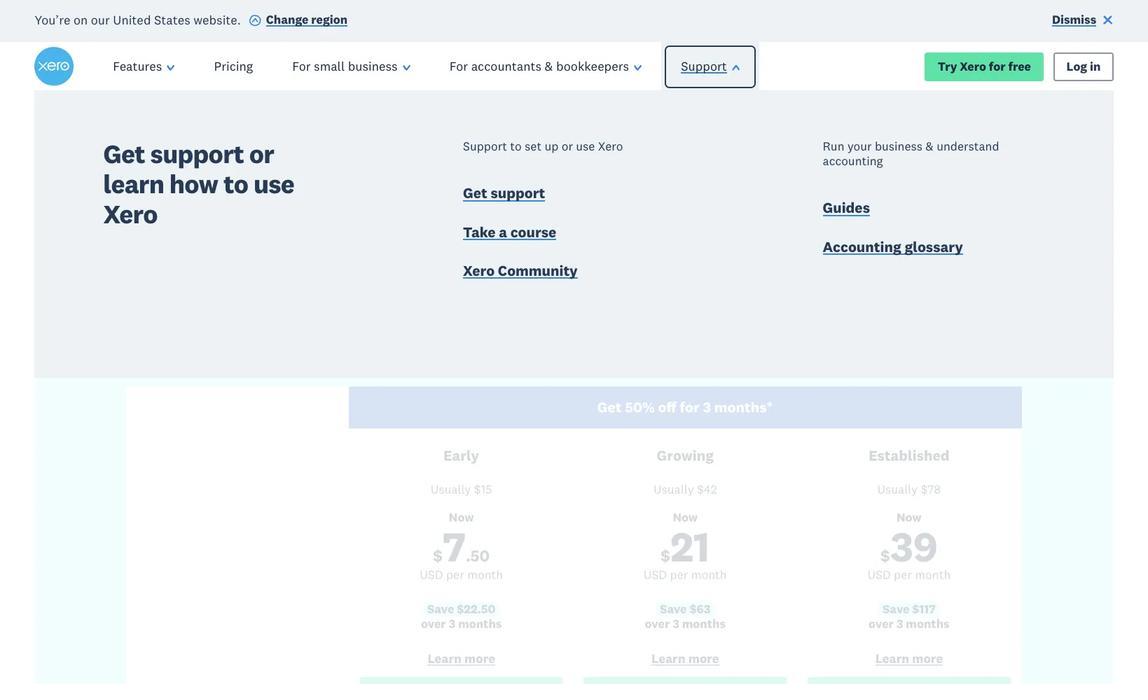 Task type: describe. For each thing, give the bounding box(es) containing it.
take a course
[[463, 223, 557, 242]]

get support
[[463, 184, 546, 203]]

try
[[938, 59, 958, 74]]

21
[[671, 521, 710, 573]]

xero inside get support or learn how to use xero
[[103, 198, 158, 231]]

42
[[704, 482, 717, 497]]

learn more link for 7
[[360, 651, 563, 671]]

understand
[[937, 139, 1000, 155]]

1 horizontal spatial use
[[576, 139, 595, 155]]

united
[[113, 11, 151, 27]]

$ 21
[[661, 521, 710, 573]]

log in
[[1067, 59, 1101, 74]]

learn more for 21
[[652, 651, 719, 667]]

learn more for 7
[[428, 651, 495, 667]]

up
[[545, 139, 559, 155]]

1 horizontal spatial for
[[680, 398, 700, 417]]

support for support
[[681, 58, 727, 74]]

small
[[314, 58, 345, 74]]

months for 7
[[458, 617, 502, 632]]

now for 39
[[897, 510, 922, 525]]

early
[[444, 446, 479, 465]]

you're on our united states website.
[[34, 11, 241, 27]]

xero community link
[[463, 261, 578, 284]]

usually for 7
[[431, 482, 471, 497]]

50
[[471, 546, 490, 566]]

78
[[928, 482, 941, 497]]

up.
[[911, 232, 942, 260]]

15
[[481, 482, 492, 497]]

per for 7
[[446, 568, 464, 583]]

in
[[1091, 59, 1101, 74]]

for small business
[[292, 58, 398, 74]]

over for 7
[[421, 617, 446, 632]]

learn more for 39
[[876, 651, 943, 667]]

now for 7
[[449, 510, 474, 525]]

7
[[443, 521, 466, 573]]

accounting
[[823, 237, 902, 256]]

support to set up or use xero
[[463, 139, 623, 155]]

features button
[[93, 42, 194, 91]]

accounting glossary
[[823, 237, 964, 256]]

out
[[319, 232, 353, 260]]

for for for accountants & bookkeepers
[[450, 58, 468, 74]]

xero community
[[463, 261, 578, 280]]

more for 21
[[689, 651, 719, 667]]

plans to suit your
[[219, 140, 696, 213]]

a
[[499, 223, 507, 242]]

community
[[498, 261, 578, 280]]

run
[[823, 139, 845, 155]]

month for 39
[[915, 568, 951, 583]]

accounting
[[823, 154, 884, 169]]

dismiss
[[1053, 12, 1097, 27]]

change region
[[266, 12, 348, 27]]

usually for 21
[[654, 482, 694, 497]]

learn for 39
[[876, 651, 910, 667]]

pricing link
[[194, 42, 273, 91]]

free inside try xero for free link
[[1009, 59, 1032, 74]]

for small business button
[[273, 42, 430, 91]]

learn for 7
[[428, 651, 462, 667]]

miss
[[267, 232, 313, 260]]

over 3 months for 39
[[869, 617, 950, 632]]

glossary
[[905, 237, 964, 256]]

guides
[[823, 199, 870, 218]]

per for 21
[[670, 568, 688, 583]]

& inside the run your business & understand accounting
[[926, 139, 934, 155]]

usd for 21
[[644, 568, 667, 583]]

get for get support
[[463, 184, 488, 203]]

try xero for free
[[938, 59, 1032, 74]]

1 vertical spatial 50%
[[625, 398, 655, 417]]

learn more link for 39
[[808, 651, 1011, 671]]

change
[[266, 12, 309, 27]]

usually $ 78
[[878, 482, 941, 497]]

now for 21
[[673, 510, 698, 525]]

log
[[1067, 59, 1088, 74]]

don't miss out on 50% for 3 months and free support getting xero set up.
[[206, 232, 942, 260]]

3 for 39
[[897, 617, 904, 632]]

guides link
[[823, 199, 870, 221]]

for accountants & bookkeepers
[[450, 58, 629, 74]]

3 for 7
[[449, 617, 456, 632]]

and
[[573, 232, 611, 260]]

run your business & understand accounting
[[823, 139, 1000, 169]]

change region button
[[249, 12, 348, 31]]

$ 7 . 50
[[433, 521, 490, 573]]

website.
[[194, 11, 241, 27]]

features
[[113, 58, 162, 74]]

to for support
[[510, 139, 522, 155]]

how
[[169, 168, 218, 201]]

.
[[466, 546, 471, 566]]

2 horizontal spatial support
[[661, 232, 740, 260]]

0 horizontal spatial 50%
[[389, 232, 434, 260]]

business for small
[[348, 58, 398, 74]]

log in link
[[1054, 52, 1114, 81]]



Task type: locate. For each thing, give the bounding box(es) containing it.
0 vertical spatial set
[[525, 139, 542, 155]]

3 over from the left
[[869, 617, 894, 632]]

2 horizontal spatial get
[[598, 398, 622, 417]]

growing
[[657, 446, 714, 465]]

39
[[891, 521, 938, 573]]

per for 39
[[894, 568, 912, 583]]

2 horizontal spatial learn more link
[[808, 651, 1011, 671]]

&
[[545, 58, 553, 74], [926, 139, 934, 155]]

0 vertical spatial business
[[348, 58, 398, 74]]

0 horizontal spatial per
[[446, 568, 464, 583]]

2 horizontal spatial over 3 months
[[869, 617, 950, 632]]

0 horizontal spatial for
[[440, 232, 468, 260]]

0 horizontal spatial learn more
[[428, 651, 495, 667]]

2 now from the left
[[673, 510, 698, 525]]

0 vertical spatial support
[[681, 58, 727, 74]]

take
[[463, 223, 496, 242]]

your inside the run your business & understand accounting
[[848, 139, 872, 155]]

more
[[465, 651, 495, 667], [689, 651, 719, 667], [913, 651, 943, 667]]

0 horizontal spatial get
[[103, 138, 145, 171]]

2 horizontal spatial learn
[[876, 651, 910, 667]]

usd for 39
[[868, 568, 891, 583]]

3
[[474, 232, 486, 260], [703, 398, 711, 417], [449, 617, 456, 632], [673, 617, 680, 632], [897, 617, 904, 632]]

usd for 7
[[420, 568, 443, 583]]

2 usd from the left
[[644, 568, 667, 583]]

0 horizontal spatial now
[[449, 510, 474, 525]]

2 horizontal spatial for
[[989, 59, 1006, 74]]

3 over 3 months from the left
[[869, 617, 950, 632]]

1 vertical spatial set
[[874, 232, 905, 260]]

usually down established
[[878, 482, 918, 497]]

2 horizontal spatial learn more
[[876, 651, 943, 667]]

over 3 months for 7
[[421, 617, 502, 632]]

$ inside $ 39
[[881, 546, 891, 566]]

course
[[511, 223, 557, 242]]

1 vertical spatial business
[[875, 139, 923, 155]]

plans
[[219, 140, 367, 213]]

learn more
[[428, 651, 495, 667], [652, 651, 719, 667], [876, 651, 943, 667]]

usd per month for 7
[[420, 568, 503, 583]]

1 vertical spatial support
[[463, 139, 507, 155]]

1 horizontal spatial set
[[874, 232, 905, 260]]

set left up
[[525, 139, 542, 155]]

0 horizontal spatial over 3 months
[[421, 617, 502, 632]]

get support or learn how to use xero
[[103, 138, 294, 231]]

1 more from the left
[[465, 651, 495, 667]]

1 horizontal spatial support
[[681, 58, 727, 74]]

business right the run
[[875, 139, 923, 155]]

or
[[249, 138, 274, 171], [562, 139, 573, 155]]

region
[[311, 12, 348, 27]]

0 vertical spatial 50%
[[389, 232, 434, 260]]

learn
[[428, 651, 462, 667], [652, 651, 686, 667], [876, 651, 910, 667]]

0 vertical spatial on
[[74, 11, 88, 27]]

support inside get support or learn how to use xero
[[150, 138, 244, 171]]

for accountants & bookkeepers button
[[430, 42, 662, 91]]

0 horizontal spatial set
[[525, 139, 542, 155]]

over 3 months for 21
[[645, 617, 726, 632]]

our
[[91, 11, 110, 27]]

dismiss button
[[1053, 12, 1114, 31]]

1 horizontal spatial free
[[1009, 59, 1032, 74]]

0 horizontal spatial usually
[[431, 482, 471, 497]]

for right try
[[989, 59, 1006, 74]]

months for 39
[[906, 617, 950, 632]]

1 horizontal spatial for
[[450, 58, 468, 74]]

business right small
[[348, 58, 398, 74]]

free right and
[[617, 232, 656, 260]]

off
[[658, 398, 677, 417]]

2 over 3 months from the left
[[645, 617, 726, 632]]

1 horizontal spatial learn more link
[[584, 651, 787, 671]]

take a course link
[[463, 223, 557, 245]]

1 horizontal spatial to
[[379, 140, 436, 213]]

0 horizontal spatial use
[[254, 168, 294, 201]]

2 horizontal spatial over
[[869, 617, 894, 632]]

0 horizontal spatial free
[[617, 232, 656, 260]]

2 horizontal spatial now
[[897, 510, 922, 525]]

0 vertical spatial support
[[150, 138, 244, 171]]

1 horizontal spatial over
[[645, 617, 670, 632]]

50%
[[389, 232, 434, 260], [625, 398, 655, 417]]

for left accountants
[[450, 58, 468, 74]]

support button
[[657, 42, 765, 91]]

2 horizontal spatial more
[[913, 651, 943, 667]]

2 learn more from the left
[[652, 651, 719, 667]]

xero
[[960, 59, 987, 74], [598, 139, 623, 155], [103, 198, 158, 231], [823, 232, 868, 260], [463, 261, 495, 280]]

0 horizontal spatial &
[[545, 58, 553, 74]]

& left understand
[[926, 139, 934, 155]]

0 horizontal spatial business
[[348, 58, 398, 74]]

learn
[[103, 168, 164, 201]]

months*
[[715, 398, 773, 417]]

usually $ 42
[[654, 482, 717, 497]]

learn more link
[[360, 651, 563, 671], [584, 651, 787, 671], [808, 651, 1011, 671]]

2 horizontal spatial usd per month
[[868, 568, 951, 583]]

usually down early
[[431, 482, 471, 497]]

$
[[474, 482, 481, 497], [697, 482, 704, 497], [921, 482, 928, 497], [433, 546, 443, 566], [661, 546, 671, 566], [881, 546, 891, 566]]

2 horizontal spatial to
[[510, 139, 522, 155]]

on
[[74, 11, 88, 27], [358, 232, 383, 260]]

1 usd per month from the left
[[420, 568, 503, 583]]

for
[[292, 58, 311, 74], [450, 58, 468, 74]]

2 more from the left
[[689, 651, 719, 667]]

3 usd from the left
[[868, 568, 891, 583]]

0 horizontal spatial over
[[421, 617, 446, 632]]

usd per month for 21
[[644, 568, 727, 583]]

get 50% off for 3 months*
[[598, 398, 773, 417]]

1 horizontal spatial 50%
[[625, 398, 655, 417]]

1 horizontal spatial month
[[692, 568, 727, 583]]

get for get support or learn how to use xero
[[103, 138, 145, 171]]

per
[[446, 568, 464, 583], [670, 568, 688, 583], [894, 568, 912, 583]]

suit
[[448, 140, 550, 213]]

1 horizontal spatial usd
[[644, 568, 667, 583]]

1 vertical spatial free
[[617, 232, 656, 260]]

0 horizontal spatial learn more link
[[360, 651, 563, 671]]

for for for small business
[[292, 58, 311, 74]]

2 vertical spatial for
[[680, 398, 700, 417]]

for left small
[[292, 58, 311, 74]]

month for 7
[[468, 568, 503, 583]]

states
[[154, 11, 190, 27]]

use inside get support or learn how to use xero
[[254, 168, 294, 201]]

now down usually $ 15
[[449, 510, 474, 525]]

1 over 3 months from the left
[[421, 617, 502, 632]]

1 learn more link from the left
[[360, 651, 563, 671]]

usually
[[431, 482, 471, 497], [654, 482, 694, 497], [878, 482, 918, 497]]

try xero for free link
[[925, 52, 1044, 81]]

business
[[348, 58, 398, 74], [875, 139, 923, 155]]

1 horizontal spatial more
[[689, 651, 719, 667]]

1 learn from the left
[[428, 651, 462, 667]]

& inside dropdown button
[[545, 58, 553, 74]]

1 usually from the left
[[431, 482, 471, 497]]

learn for 21
[[652, 651, 686, 667]]

3 learn more from the left
[[876, 651, 943, 667]]

business inside the run your business & understand accounting
[[875, 139, 923, 155]]

0 horizontal spatial learn
[[428, 651, 462, 667]]

3 month from the left
[[915, 568, 951, 583]]

1 horizontal spatial or
[[562, 139, 573, 155]]

0 vertical spatial use
[[576, 139, 595, 155]]

usually down growing
[[654, 482, 694, 497]]

months for 21
[[682, 617, 726, 632]]

3 for 21
[[673, 617, 680, 632]]

use up miss
[[254, 168, 294, 201]]

usually for 39
[[878, 482, 918, 497]]

1 over from the left
[[421, 617, 446, 632]]

usd
[[420, 568, 443, 583], [644, 568, 667, 583], [868, 568, 891, 583]]

don't
[[206, 232, 261, 260]]

1 usd from the left
[[420, 568, 443, 583]]

to for plans
[[379, 140, 436, 213]]

accountants
[[471, 58, 542, 74]]

over for 21
[[645, 617, 670, 632]]

0 vertical spatial get
[[103, 138, 145, 171]]

now down usually $ 42
[[673, 510, 698, 525]]

set left up.
[[874, 232, 905, 260]]

1 horizontal spatial your
[[848, 139, 872, 155]]

1 vertical spatial &
[[926, 139, 934, 155]]

& right accountants
[[545, 58, 553, 74]]

1 vertical spatial use
[[254, 168, 294, 201]]

2 horizontal spatial usually
[[878, 482, 918, 497]]

over 3 months
[[421, 617, 502, 632], [645, 617, 726, 632], [869, 617, 950, 632]]

50% left take
[[389, 232, 434, 260]]

0 horizontal spatial or
[[249, 138, 274, 171]]

1 horizontal spatial now
[[673, 510, 698, 525]]

2 for from the left
[[450, 58, 468, 74]]

get
[[103, 138, 145, 171], [463, 184, 488, 203], [598, 398, 622, 417]]

on right out
[[358, 232, 383, 260]]

usd per month for 39
[[868, 568, 951, 583]]

now
[[449, 510, 474, 525], [673, 510, 698, 525], [897, 510, 922, 525]]

1 per from the left
[[446, 568, 464, 583]]

established
[[869, 446, 950, 465]]

get inside get support or learn how to use xero
[[103, 138, 145, 171]]

$ inside $ 7 . 50
[[433, 546, 443, 566]]

0 horizontal spatial usd per month
[[420, 568, 503, 583]]

2 usually from the left
[[654, 482, 694, 497]]

3 learn from the left
[[876, 651, 910, 667]]

free left log on the right top
[[1009, 59, 1032, 74]]

0 horizontal spatial your
[[562, 140, 683, 213]]

pricing
[[214, 58, 253, 74]]

2 horizontal spatial month
[[915, 568, 951, 583]]

more for 39
[[913, 651, 943, 667]]

set
[[525, 139, 542, 155], [874, 232, 905, 260]]

support inside dropdown button
[[681, 58, 727, 74]]

1 horizontal spatial support
[[491, 184, 546, 203]]

xero homepage image
[[34, 47, 74, 86]]

or inside get support or learn how to use xero
[[249, 138, 274, 171]]

for right off
[[680, 398, 700, 417]]

1 horizontal spatial business
[[875, 139, 923, 155]]

2 over from the left
[[645, 617, 670, 632]]

0 horizontal spatial to
[[223, 168, 248, 201]]

2 month from the left
[[692, 568, 727, 583]]

1 vertical spatial get
[[463, 184, 488, 203]]

support for get support or learn how to use xero
[[150, 138, 244, 171]]

2 horizontal spatial usd
[[868, 568, 891, 583]]

usually $ 15
[[431, 482, 492, 497]]

business for your
[[875, 139, 923, 155]]

3 learn more link from the left
[[808, 651, 1011, 671]]

50% left off
[[625, 398, 655, 417]]

over
[[421, 617, 446, 632], [645, 617, 670, 632], [869, 617, 894, 632]]

1 vertical spatial support
[[491, 184, 546, 203]]

1 horizontal spatial &
[[926, 139, 934, 155]]

now down usually $ 78
[[897, 510, 922, 525]]

3 now from the left
[[897, 510, 922, 525]]

3 usd per month from the left
[[868, 568, 951, 583]]

support for get support
[[491, 184, 546, 203]]

use right up
[[576, 139, 595, 155]]

for inside try xero for free link
[[989, 59, 1006, 74]]

month for 21
[[692, 568, 727, 583]]

2 learn from the left
[[652, 651, 686, 667]]

support for support to set up or use xero
[[463, 139, 507, 155]]

support
[[681, 58, 727, 74], [463, 139, 507, 155]]

1 horizontal spatial learn
[[652, 651, 686, 667]]

$ inside $ 21
[[661, 546, 671, 566]]

0 horizontal spatial on
[[74, 11, 88, 27]]

learn more link for 21
[[584, 651, 787, 671]]

you're
[[34, 11, 70, 27]]

over for 39
[[869, 617, 894, 632]]

1 vertical spatial on
[[358, 232, 383, 260]]

0 vertical spatial for
[[989, 59, 1006, 74]]

$ 39
[[881, 521, 938, 573]]

0 vertical spatial free
[[1009, 59, 1032, 74]]

3 more from the left
[[913, 651, 943, 667]]

1 for from the left
[[292, 58, 311, 74]]

1 now from the left
[[449, 510, 474, 525]]

usd per month
[[420, 568, 503, 583], [644, 568, 727, 583], [868, 568, 951, 583]]

for left a
[[440, 232, 468, 260]]

get support link
[[463, 184, 546, 206]]

1 learn more from the left
[[428, 651, 495, 667]]

0 horizontal spatial support
[[150, 138, 244, 171]]

0 horizontal spatial for
[[292, 58, 311, 74]]

business inside dropdown button
[[348, 58, 398, 74]]

1 horizontal spatial per
[[670, 568, 688, 583]]

0 horizontal spatial month
[[468, 568, 503, 583]]

get for get 50% off for 3 months*
[[598, 398, 622, 417]]

0 vertical spatial &
[[545, 58, 553, 74]]

2 usd per month from the left
[[644, 568, 727, 583]]

1 month from the left
[[468, 568, 503, 583]]

3 per from the left
[[894, 568, 912, 583]]

accounting glossary link
[[823, 237, 964, 260]]

1 vertical spatial for
[[440, 232, 468, 260]]

0 horizontal spatial more
[[465, 651, 495, 667]]

0 horizontal spatial usd
[[420, 568, 443, 583]]

1 horizontal spatial usually
[[654, 482, 694, 497]]

2 horizontal spatial per
[[894, 568, 912, 583]]

1 horizontal spatial usd per month
[[644, 568, 727, 583]]

2 learn more link from the left
[[584, 651, 787, 671]]

1 horizontal spatial on
[[358, 232, 383, 260]]

getting
[[746, 232, 817, 260]]

3 usually from the left
[[878, 482, 918, 497]]

your
[[848, 139, 872, 155], [562, 140, 683, 213]]

on left 'our'
[[74, 11, 88, 27]]

months
[[491, 232, 568, 260], [458, 617, 502, 632], [682, 617, 726, 632], [906, 617, 950, 632]]

bookkeepers
[[556, 58, 629, 74]]

to
[[510, 139, 522, 155], [379, 140, 436, 213], [223, 168, 248, 201]]

0 horizontal spatial support
[[463, 139, 507, 155]]

2 per from the left
[[670, 568, 688, 583]]

more for 7
[[465, 651, 495, 667]]

to inside get support or learn how to use xero
[[223, 168, 248, 201]]

2 vertical spatial support
[[661, 232, 740, 260]]

1 horizontal spatial learn more
[[652, 651, 719, 667]]

use
[[576, 139, 595, 155], [254, 168, 294, 201]]

1 horizontal spatial get
[[463, 184, 488, 203]]

1 horizontal spatial over 3 months
[[645, 617, 726, 632]]

2 vertical spatial get
[[598, 398, 622, 417]]



Task type: vqa. For each thing, say whether or not it's contained in the screenshot.
us: at left
no



